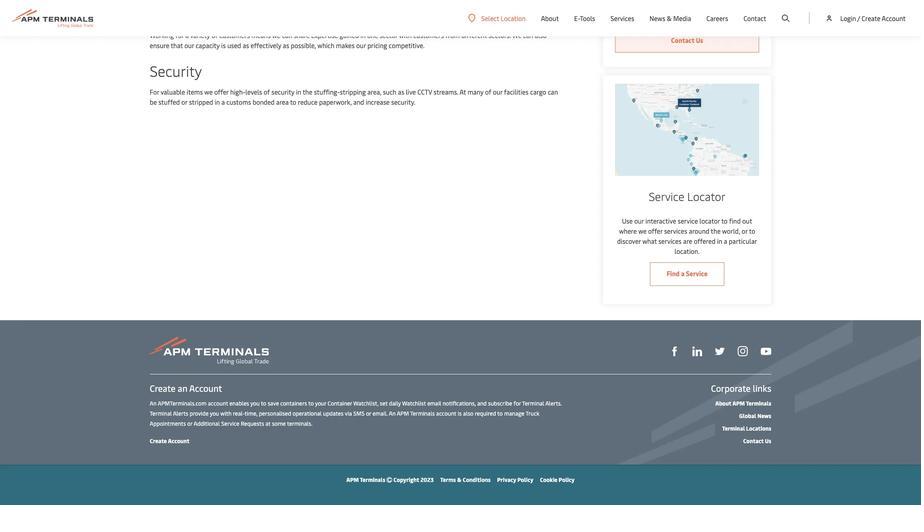 Task type: locate. For each thing, give the bounding box(es) containing it.
2 policy from the left
[[559, 477, 575, 484]]

& for news
[[667, 14, 672, 23]]

facebook image
[[670, 347, 680, 357]]

our
[[185, 41, 194, 50], [356, 41, 366, 50], [493, 87, 503, 96], [635, 217, 644, 226]]

for inside the we also offer the flexibility to work with customers and find ways to achieve savings or add value to their value chain. for example, providing reliable just-in-time supply for the motor industry, using specially designed trailers that eliminate cargo damage and offer 100% flexibility.
[[229, 11, 238, 19]]

cargo right facilities
[[530, 87, 547, 96]]

or left 'add' in the top left of the page
[[395, 0, 401, 9]]

we also offer the flexibility to work with customers and find ways to achieve savings or add value to their value chain. for example, providing reliable just-in-time supply for the motor industry, using specially designed trailers that eliminate cargo damage and offer 100% flexibility.
[[150, 0, 556, 19]]

to left work
[[230, 0, 236, 9]]

which
[[318, 41, 335, 50]]

contact down media
[[672, 36, 695, 45]]

0 vertical spatial about
[[541, 14, 559, 23]]

contact us link down media
[[616, 29, 760, 53]]

or up particular
[[742, 227, 748, 236]]

and down chain.
[[475, 11, 486, 19]]

1 horizontal spatial customers
[[268, 0, 298, 9]]

1 horizontal spatial terminals
[[410, 410, 435, 418]]

0 horizontal spatial for
[[150, 87, 159, 96]]

find inside the we also offer the flexibility to work with customers and find ways to achieve savings or add value to their value chain. for example, providing reliable just-in-time supply for the motor industry, using specially designed trailers that eliminate cargo damage and offer 100% flexibility.
[[312, 0, 324, 9]]

policy right privacy
[[518, 477, 534, 484]]

offer up just-
[[174, 0, 188, 9]]

as left "possible,"
[[283, 41, 289, 50]]

account left enables
[[208, 400, 228, 408]]

for right working in the top of the page
[[176, 31, 184, 40]]

levels
[[246, 87, 262, 96]]

0 vertical spatial contact us link
[[616, 29, 760, 53]]

1 vertical spatial service
[[221, 421, 240, 428]]

apm inside "an apmterminals.com account enables you to save containers to your container watchlist, set daily watchlist email notifications, and subscribe for terminal alerts. terminal alerts provide you with real-time, personalised operational updates via sms or email. an apm terminals account is also required to manage truck appointments or additional service requests at some terminals."
[[397, 410, 409, 418]]

2 vertical spatial account
[[168, 438, 190, 446]]

select
[[482, 14, 499, 22]]

1 horizontal spatial a
[[222, 98, 225, 107]]

as left live
[[398, 87, 405, 96]]

for inside the we also offer the flexibility to work with customers and find ways to achieve savings or add value to their value chain. for example, providing reliable just-in-time supply for the motor industry, using specially designed trailers that eliminate cargo damage and offer 100% flexibility.
[[490, 0, 499, 9]]

news & media
[[650, 14, 692, 23]]

a left 'variety'
[[186, 31, 189, 40]]

for down work
[[229, 11, 238, 19]]

contact us link down locations
[[744, 438, 772, 446]]

effectively
[[251, 41, 281, 50]]

1 horizontal spatial us
[[765, 438, 772, 446]]

0 horizontal spatial a
[[186, 31, 189, 40]]

with up competitive.
[[399, 31, 412, 40]]

their
[[439, 0, 453, 9]]

1 horizontal spatial for
[[490, 0, 499, 9]]

we up stripped at the top of the page
[[205, 87, 213, 96]]

2 vertical spatial also
[[463, 410, 474, 418]]

1 policy from the left
[[518, 477, 534, 484]]

us for bottommost "contact us" link
[[765, 438, 772, 446]]

notifications,
[[443, 400, 476, 408]]

service
[[649, 189, 685, 204], [221, 421, 240, 428]]

&
[[667, 14, 672, 23], [457, 477, 462, 484]]

a inside working for a variety of customers means we can share expertise gained in one sector with customers from different sectors. we can also ensure that our capacity is used as effectively as possible, which makes our pricing competitive.
[[186, 31, 189, 40]]

or down the "alerts"
[[187, 421, 193, 428]]

the down locator
[[711, 227, 721, 236]]

is left the "used"
[[221, 41, 226, 50]]

1 vertical spatial a
[[222, 98, 225, 107]]

contact us down media
[[672, 36, 704, 45]]

1 vertical spatial terminals
[[410, 410, 435, 418]]

account down the appointments at the bottom of the page
[[168, 438, 190, 446]]

1 horizontal spatial find
[[730, 217, 741, 226]]

about button
[[541, 0, 559, 36]]

capacity
[[196, 41, 220, 50]]

1 horizontal spatial of
[[264, 87, 270, 96]]

apm left ⓒ
[[347, 477, 359, 484]]

1 vertical spatial also
[[535, 31, 547, 40]]

value
[[415, 0, 430, 9], [454, 0, 470, 9]]

1 vertical spatial with
[[399, 31, 412, 40]]

2 vertical spatial with
[[221, 410, 232, 418]]

and down stripping
[[354, 98, 364, 107]]

or inside use our interactive service locator to find out where we offer services around the world, or to discover what services are offered in a particular location.
[[742, 227, 748, 236]]

1 horizontal spatial that
[[390, 11, 402, 19]]

1 vertical spatial account
[[436, 410, 457, 418]]

0 vertical spatial an
[[150, 400, 157, 408]]

1 vertical spatial news
[[758, 413, 772, 421]]

0 horizontal spatial policy
[[518, 477, 534, 484]]

terms & conditions
[[440, 477, 491, 484]]

find
[[312, 0, 324, 9], [730, 217, 741, 226]]

0 horizontal spatial about
[[541, 14, 559, 23]]

policy for cookie policy
[[559, 477, 575, 484]]

1 horizontal spatial apm
[[397, 410, 409, 418]]

in right offered
[[718, 237, 723, 246]]

0 vertical spatial us
[[696, 36, 704, 45]]

can right facilities
[[548, 87, 558, 96]]

& right terms
[[457, 477, 462, 484]]

account right an
[[189, 383, 222, 395]]

we up what at the top of page
[[639, 227, 647, 236]]

about for about
[[541, 14, 559, 23]]

find up the specially
[[312, 0, 324, 9]]

1 vertical spatial contact us link
[[744, 438, 772, 446]]

2 value from the left
[[454, 0, 470, 9]]

1 vertical spatial an
[[389, 410, 396, 418]]

0 vertical spatial for
[[490, 0, 499, 9]]

a down world,
[[724, 237, 728, 246]]

you up time,
[[251, 400, 260, 408]]

also up reliable at the left
[[161, 0, 172, 9]]

that down savings
[[390, 11, 402, 19]]

also inside the we also offer the flexibility to work with customers and find ways to achieve savings or add value to their value chain. for example, providing reliable just-in-time supply for the motor industry, using specially designed trailers that eliminate cargo damage and offer 100% flexibility.
[[161, 0, 172, 9]]

1 value from the left
[[415, 0, 430, 9]]

select location
[[482, 14, 526, 22]]

for valuable items we offer high-levels of security in the stuffing-stripping area, such as live cctv streams. at many of our facilities cargo can be stuffed or stripped in a customs bonded area to reduce paperwork, and increase security.
[[150, 87, 558, 107]]

live
[[406, 87, 416, 96]]

login / create account link
[[826, 0, 906, 36]]

0 horizontal spatial for
[[176, 31, 184, 40]]

to right ways
[[341, 0, 347, 9]]

about down corporate
[[716, 400, 732, 408]]

or
[[395, 0, 401, 9], [182, 98, 187, 107], [742, 227, 748, 236], [366, 410, 371, 418], [187, 421, 193, 428]]

contact button
[[744, 0, 767, 36]]

create left an
[[150, 383, 176, 395]]

for up be
[[150, 87, 159, 96]]

about down the providing
[[541, 14, 559, 23]]

find services offered by apm terminals globally image
[[616, 84, 760, 176]]

we inside for valuable items we offer high-levels of security in the stuffing-stripping area, such as live cctv streams. at many of our facilities cargo can be stuffed or stripped in a customs bonded area to reduce paperwork, and increase security.
[[205, 87, 213, 96]]

contact right careers
[[744, 14, 767, 23]]

1 vertical spatial we
[[205, 87, 213, 96]]

& left media
[[667, 14, 672, 23]]

2 horizontal spatial also
[[535, 31, 547, 40]]

value up "eliminate"
[[415, 0, 430, 9]]

terminals
[[746, 400, 772, 408], [410, 410, 435, 418], [360, 477, 386, 484]]

terms & conditions link
[[440, 477, 491, 484]]

and up required
[[478, 400, 487, 408]]

contact us down locations
[[744, 438, 772, 446]]

1 vertical spatial for
[[176, 31, 184, 40]]

in inside working for a variety of customers means we can share expertise gained in one sector with customers from different sectors. we can also ensure that our capacity is used as effectively as possible, which makes our pricing competitive.
[[361, 31, 366, 40]]

the
[[190, 0, 200, 9], [239, 11, 249, 19], [303, 87, 313, 96], [711, 227, 721, 236]]

global news link
[[740, 413, 772, 421]]

valuable
[[161, 87, 185, 96]]

customers up industry,
[[268, 0, 298, 9]]

also down flexibility.
[[535, 31, 547, 40]]

1 horizontal spatial policy
[[559, 477, 575, 484]]

us left careers popup button
[[696, 36, 704, 45]]

we right sectors.
[[513, 31, 522, 40]]

0 horizontal spatial apm
[[347, 477, 359, 484]]

1 vertical spatial &
[[457, 477, 462, 484]]

of up bonded
[[264, 87, 270, 96]]

designed
[[340, 11, 366, 19]]

create right /
[[862, 14, 881, 23]]

an
[[178, 383, 188, 395]]

operational
[[293, 410, 322, 418]]

& inside popup button
[[667, 14, 672, 23]]

create account link
[[150, 438, 190, 446]]

with inside "an apmterminals.com account enables you to save containers to your container watchlist, set daily watchlist email notifications, and subscribe for terminal alerts. terminal alerts provide you with real-time, personalised operational updates via sms or email. an apm terminals account is also required to manage truck appointments or additional service requests at some terminals."
[[221, 410, 232, 418]]

of up 'capacity'
[[212, 31, 218, 40]]

0 vertical spatial cargo
[[432, 11, 448, 19]]

0 horizontal spatial we
[[205, 87, 213, 96]]

0 vertical spatial contact us
[[672, 36, 704, 45]]

for inside working for a variety of customers means we can share expertise gained in one sector with customers from different sectors. we can also ensure that our capacity is used as effectively as possible, which makes our pricing competitive.
[[176, 31, 184, 40]]

0 horizontal spatial is
[[221, 41, 226, 50]]

1 vertical spatial about
[[716, 400, 732, 408]]

with up motor
[[253, 0, 266, 9]]

a left the 'customs'
[[222, 98, 225, 107]]

shape link
[[670, 346, 680, 357]]

and inside "an apmterminals.com account enables you to save containers to your container watchlist, set daily watchlist email notifications, and subscribe for terminal alerts. terminal alerts provide you with real-time, personalised operational updates via sms or email. an apm terminals account is also required to manage truck appointments or additional service requests at some terminals."
[[478, 400, 487, 408]]

is down notifications,
[[458, 410, 462, 418]]

1 horizontal spatial &
[[667, 14, 672, 23]]

watchlist
[[402, 400, 426, 408]]

0 vertical spatial news
[[650, 14, 666, 23]]

service up interactive
[[649, 189, 685, 204]]

flexibility
[[201, 0, 228, 9]]

as
[[243, 41, 249, 50], [283, 41, 289, 50], [398, 87, 405, 96]]

0 vertical spatial with
[[253, 0, 266, 9]]

1 horizontal spatial we
[[513, 31, 522, 40]]

terminal up truck in the right of the page
[[523, 400, 545, 408]]

linkedin image
[[693, 347, 703, 357]]

with inside the we also offer the flexibility to work with customers and find ways to achieve savings or add value to their value chain. for example, providing reliable just-in-time supply for the motor industry, using specially designed trailers that eliminate cargo damage and offer 100% flexibility.
[[253, 0, 266, 9]]

terminal down global on the bottom
[[723, 425, 745, 433]]

1 vertical spatial find
[[730, 217, 741, 226]]

0 vertical spatial apm
[[733, 400, 745, 408]]

policy for privacy policy
[[518, 477, 534, 484]]

streams.
[[434, 87, 459, 96]]

linkedin__x28_alt_x29__3_ link
[[693, 346, 703, 357]]

stuffing-
[[314, 87, 340, 96]]

2 horizontal spatial customers
[[414, 31, 444, 40]]

we inside working for a variety of customers means we can share expertise gained in one sector with customers from different sectors. we can also ensure that our capacity is used as effectively as possible, which makes our pricing competitive.
[[513, 31, 522, 40]]

create for create an account
[[150, 383, 176, 395]]

2 horizontal spatial terminal
[[723, 425, 745, 433]]

we up reliable at the left
[[150, 0, 159, 9]]

policy right cookie
[[559, 477, 575, 484]]

for up select location button
[[490, 0, 499, 9]]

0 horizontal spatial find
[[312, 0, 324, 9]]

locator
[[688, 189, 726, 204]]

service inside "an apmterminals.com account enables you to save containers to your container watchlist, set daily watchlist email notifications, and subscribe for terminal alerts. terminal alerts provide you with real-time, personalised operational updates via sms or email. an apm terminals account is also required to manage truck appointments or additional service requests at some terminals."
[[221, 421, 240, 428]]

e-tools
[[575, 14, 596, 23]]

find inside use our interactive service locator to find out where we offer services around the world, or to discover what services are offered in a particular location.
[[730, 217, 741, 226]]

terminal up the appointments at the bottom of the page
[[150, 410, 172, 418]]

contact us link
[[616, 29, 760, 53], [744, 438, 772, 446]]

specially
[[314, 11, 339, 19]]

0 vertical spatial find
[[312, 0, 324, 9]]

for up manage
[[514, 400, 521, 408]]

0 horizontal spatial terminals
[[360, 477, 386, 484]]

stripped
[[189, 98, 213, 107]]

required
[[475, 410, 496, 418]]

1 horizontal spatial account
[[436, 410, 457, 418]]

apm down corporate links
[[733, 400, 745, 408]]

for inside "an apmterminals.com account enables you to save containers to your container watchlist, set daily watchlist email notifications, and subscribe for terminal alerts. terminal alerts provide you with real-time, personalised operational updates via sms or email. an apm terminals account is also required to manage truck appointments or additional service requests at some terminals."
[[514, 400, 521, 408]]

1 horizontal spatial also
[[463, 410, 474, 418]]

us for top "contact us" link
[[696, 36, 704, 45]]

1 horizontal spatial with
[[253, 0, 266, 9]]

1 vertical spatial create
[[150, 383, 176, 395]]

that right ensure
[[171, 41, 183, 50]]

0 vertical spatial that
[[390, 11, 402, 19]]

to right area
[[290, 98, 297, 107]]

apm down the 'daily'
[[397, 410, 409, 418]]

fill 44 link
[[716, 346, 725, 357]]

0 horizontal spatial of
[[212, 31, 218, 40]]

we
[[272, 31, 281, 40], [205, 87, 213, 96], [639, 227, 647, 236]]

flexibility.
[[520, 11, 548, 19]]

2 horizontal spatial we
[[639, 227, 647, 236]]

2 vertical spatial for
[[514, 400, 521, 408]]

stuffed
[[159, 98, 180, 107]]

terminals down watchlist
[[410, 410, 435, 418]]

0 vertical spatial terminals
[[746, 400, 772, 408]]

1 horizontal spatial for
[[229, 11, 238, 19]]

an down the 'daily'
[[389, 410, 396, 418]]

email.
[[373, 410, 388, 418]]

cargo down their
[[432, 11, 448, 19]]

0 horizontal spatial we
[[150, 0, 159, 9]]

policy
[[518, 477, 534, 484], [559, 477, 575, 484]]

customers inside the we also offer the flexibility to work with customers and find ways to achieve savings or add value to their value chain. for example, providing reliable just-in-time supply for the motor industry, using specially designed trailers that eliminate cargo damage and offer 100% flexibility.
[[268, 0, 298, 9]]

offer
[[174, 0, 188, 9], [487, 11, 502, 19], [214, 87, 229, 96], [649, 227, 663, 236]]

global news
[[740, 413, 772, 421]]

careers
[[707, 14, 729, 23]]

0 vertical spatial &
[[667, 14, 672, 23]]

our down gained
[[356, 41, 366, 50]]

of right 'many'
[[485, 87, 492, 96]]

1 vertical spatial for
[[150, 87, 159, 96]]

ensure
[[150, 41, 169, 50]]

services left are in the top right of the page
[[659, 237, 682, 246]]

customers down "eliminate"
[[414, 31, 444, 40]]

services up are in the top right of the page
[[665, 227, 688, 236]]

terminal locations link
[[723, 425, 772, 433]]

0 vertical spatial create
[[862, 14, 881, 23]]

we up effectively
[[272, 31, 281, 40]]

1 vertical spatial terminal
[[150, 410, 172, 418]]

with left real-
[[221, 410, 232, 418]]

add
[[403, 0, 413, 9]]

account right /
[[882, 14, 906, 23]]

can down flexibility.
[[523, 31, 534, 40]]

location.
[[675, 247, 700, 256]]

& for terms
[[457, 477, 462, 484]]

offer down interactive
[[649, 227, 663, 236]]

copyright
[[394, 477, 419, 484]]

about
[[541, 14, 559, 23], [716, 400, 732, 408]]

the inside use our interactive service locator to find out where we offer services around the world, or to discover what services are offered in a particular location.
[[711, 227, 721, 236]]

with inside working for a variety of customers means we can share expertise gained in one sector with customers from different sectors. we can also ensure that our capacity is used as effectively as possible, which makes our pricing competitive.
[[399, 31, 412, 40]]

twitter image
[[716, 347, 725, 357]]

cctv
[[418, 87, 432, 96]]

facilities
[[504, 87, 529, 96]]

1 horizontal spatial about
[[716, 400, 732, 408]]

0 horizontal spatial service
[[221, 421, 240, 428]]

1 vertical spatial services
[[659, 237, 682, 246]]

an apmterminals.com account enables you to save containers to your container watchlist, set daily watchlist email notifications, and subscribe for terminal alerts. terminal alerts provide you with real-time, personalised operational updates via sms or email. an apm terminals account is also required to manage truck appointments or additional service requests at some terminals.
[[150, 400, 562, 428]]

news left media
[[650, 14, 666, 23]]

offer left high-
[[214, 87, 229, 96]]

our left facilities
[[493, 87, 503, 96]]

0 vertical spatial terminal
[[523, 400, 545, 408]]

apm terminals ⓒ copyright 2023
[[347, 477, 434, 484]]

in left one
[[361, 31, 366, 40]]

terminals inside "an apmterminals.com account enables you to save containers to your container watchlist, set daily watchlist email notifications, and subscribe for terminal alerts. terminal alerts provide you with real-time, personalised operational updates via sms or email. an apm terminals account is also required to manage truck appointments or additional service requests at some terminals."
[[410, 410, 435, 418]]

0 horizontal spatial value
[[415, 0, 430, 9]]

we inside the we also offer the flexibility to work with customers and find ways to achieve savings or add value to their value chain. for example, providing reliable just-in-time supply for the motor industry, using specially designed trailers that eliminate cargo damage and offer 100% flexibility.
[[150, 0, 159, 9]]

terminals.
[[287, 421, 313, 428]]

to down subscribe
[[498, 410, 503, 418]]

2 vertical spatial a
[[724, 237, 728, 246]]

youtube image
[[761, 348, 772, 356]]

1 vertical spatial us
[[765, 438, 772, 446]]

1 vertical spatial that
[[171, 41, 183, 50]]

corporate links
[[711, 383, 772, 395]]

find up world,
[[730, 217, 741, 226]]

customers up the "used"
[[219, 31, 250, 40]]

to left your
[[309, 400, 314, 408]]

2 horizontal spatial terminals
[[746, 400, 772, 408]]

2 horizontal spatial a
[[724, 237, 728, 246]]

0 horizontal spatial terminal
[[150, 410, 172, 418]]

1 vertical spatial contact
[[672, 36, 695, 45]]

1 vertical spatial is
[[458, 410, 462, 418]]

the inside for valuable items we offer high-levels of security in the stuffing-stripping area, such as live cctv streams. at many of our facilities cargo can be stuffed or stripped in a customs bonded area to reduce paperwork, and increase security.
[[303, 87, 313, 96]]

set
[[380, 400, 388, 408]]

or down items
[[182, 98, 187, 107]]

is inside working for a variety of customers means we can share expertise gained in one sector with customers from different sectors. we can also ensure that our capacity is used as effectively as possible, which makes our pricing competitive.
[[221, 41, 226, 50]]

time
[[194, 11, 207, 19]]

discover
[[618, 237, 641, 246]]

1 horizontal spatial value
[[454, 0, 470, 9]]

terminals up global news link
[[746, 400, 772, 408]]

0 vertical spatial services
[[665, 227, 688, 236]]

or inside the we also offer the flexibility to work with customers and find ways to achieve savings or add value to their value chain. for example, providing reliable just-in-time supply for the motor industry, using specially designed trailers that eliminate cargo damage and offer 100% flexibility.
[[395, 0, 401, 9]]

in-
[[186, 11, 194, 19]]

also down notifications,
[[463, 410, 474, 418]]

0 vertical spatial for
[[229, 11, 238, 19]]

0 horizontal spatial with
[[221, 410, 232, 418]]

2 horizontal spatial apm
[[733, 400, 745, 408]]

particular
[[729, 237, 758, 246]]



Task type: describe. For each thing, give the bounding box(es) containing it.
in right stripped at the top of the page
[[215, 98, 220, 107]]

used
[[227, 41, 241, 50]]

out
[[743, 217, 753, 226]]

0 horizontal spatial contact us
[[672, 36, 704, 45]]

working for a variety of customers means we can share expertise gained in one sector with customers from different sectors. we can also ensure that our capacity is used as effectively as possible, which makes our pricing competitive.
[[150, 31, 547, 50]]

updates
[[323, 410, 344, 418]]

cargo inside for valuable items we offer high-levels of security in the stuffing-stripping area, such as live cctv streams. at many of our facilities cargo can be stuffed or stripped in a customs bonded area to reduce paperwork, and increase security.
[[530, 87, 547, 96]]

about for about apm terminals
[[716, 400, 732, 408]]

at
[[460, 87, 466, 96]]

1 horizontal spatial news
[[758, 413, 772, 421]]

cargo inside the we also offer the flexibility to work with customers and find ways to achieve savings or add value to their value chain. for example, providing reliable just-in-time supply for the motor industry, using specially designed trailers that eliminate cargo damage and offer 100% flexibility.
[[432, 11, 448, 19]]

news & media button
[[650, 0, 692, 36]]

the down work
[[239, 11, 249, 19]]

create for create account
[[150, 438, 167, 446]]

customs
[[227, 98, 251, 107]]

create an account
[[150, 383, 222, 395]]

1 horizontal spatial an
[[389, 410, 396, 418]]

cookie policy link
[[540, 477, 575, 484]]

0 vertical spatial contact
[[744, 14, 767, 23]]

about apm terminals
[[716, 400, 772, 408]]

instagram link
[[738, 346, 748, 357]]

corporate
[[711, 383, 751, 395]]

conditions
[[463, 477, 491, 484]]

trailers
[[368, 11, 388, 19]]

competitive.
[[389, 41, 425, 50]]

to inside for valuable items we offer high-levels of security in the stuffing-stripping area, such as live cctv streams. at many of our facilities cargo can be stuffed or stripped in a customs bonded area to reduce paperwork, and increase security.
[[290, 98, 297, 107]]

0 vertical spatial service
[[649, 189, 685, 204]]

area,
[[368, 87, 382, 96]]

to up world,
[[722, 217, 728, 226]]

2 vertical spatial terminal
[[723, 425, 745, 433]]

cookie
[[540, 477, 558, 484]]

truck
[[526, 410, 540, 418]]

or right sms
[[366, 410, 371, 418]]

news inside popup button
[[650, 14, 666, 23]]

terminal locations
[[723, 425, 772, 433]]

use
[[622, 217, 633, 226]]

of inside working for a variety of customers means we can share expertise gained in one sector with customers from different sectors. we can also ensure that our capacity is used as effectively as possible, which makes our pricing competitive.
[[212, 31, 218, 40]]

work
[[237, 0, 252, 9]]

locations
[[747, 425, 772, 433]]

instagram image
[[738, 347, 748, 357]]

increase
[[366, 98, 390, 107]]

service locator
[[649, 189, 726, 204]]

our inside use our interactive service locator to find out where we offer services around the world, or to discover what services are offered in a particular location.
[[635, 217, 644, 226]]

2 vertical spatial apm
[[347, 477, 359, 484]]

location
[[501, 14, 526, 22]]

offer left the 100%
[[487, 11, 502, 19]]

that inside the we also offer the flexibility to work with customers and find ways to achieve savings or add value to their value chain. for example, providing reliable just-in-time supply for the motor industry, using specially designed trailers that eliminate cargo damage and offer 100% flexibility.
[[390, 11, 402, 19]]

providing
[[528, 0, 556, 9]]

expertise
[[311, 31, 338, 40]]

a inside for valuable items we offer high-levels of security in the stuffing-stripping area, such as live cctv streams. at many of our facilities cargo can be stuffed or stripped in a customs bonded area to reduce paperwork, and increase security.
[[222, 98, 225, 107]]

and up using
[[300, 0, 311, 9]]

apmt footer logo image
[[150, 337, 269, 365]]

offer inside use our interactive service locator to find out where we offer services around the world, or to discover what services are offered in a particular location.
[[649, 227, 663, 236]]

1 horizontal spatial you
[[251, 400, 260, 408]]

for inside for valuable items we offer high-levels of security in the stuffing-stripping area, such as live cctv streams. at many of our facilities cargo can be stuffed or stripped in a customs bonded area to reduce paperwork, and increase security.
[[150, 87, 159, 96]]

just-
[[173, 11, 186, 19]]

1 horizontal spatial can
[[523, 31, 534, 40]]

requests
[[241, 421, 264, 428]]

to left their
[[432, 0, 438, 9]]

the up the 'in-'
[[190, 0, 200, 9]]

what
[[643, 237, 657, 246]]

your
[[315, 400, 326, 408]]

terms
[[440, 477, 456, 484]]

services
[[611, 14, 635, 23]]

login
[[841, 14, 857, 23]]

such
[[383, 87, 397, 96]]

as inside for valuable items we offer high-levels of security in the stuffing-stripping area, such as live cctv streams. at many of our facilities cargo can be stuffed or stripped in a customs bonded area to reduce paperwork, and increase security.
[[398, 87, 405, 96]]

select location button
[[469, 14, 526, 22]]

can inside for valuable items we offer high-levels of security in the stuffing-stripping area, such as live cctv streams. at many of our facilities cargo can be stuffed or stripped in a customs bonded area to reduce paperwork, and increase security.
[[548, 87, 558, 96]]

0 horizontal spatial account
[[208, 400, 228, 408]]

some
[[272, 421, 286, 428]]

in inside use our interactive service locator to find out where we offer services around the world, or to discover what services are offered in a particular location.
[[718, 237, 723, 246]]

privacy policy link
[[497, 477, 534, 484]]

containers
[[281, 400, 307, 408]]

media
[[674, 14, 692, 23]]

appointments
[[150, 421, 186, 428]]

our inside for valuable items we offer high-levels of security in the stuffing-stripping area, such as live cctv streams. at many of our facilities cargo can be stuffed or stripped in a customs bonded area to reduce paperwork, and increase security.
[[493, 87, 503, 96]]

savings
[[372, 0, 393, 9]]

watchlist,
[[354, 400, 379, 408]]

1 vertical spatial contact us
[[744, 438, 772, 446]]

1 horizontal spatial as
[[283, 41, 289, 50]]

security.
[[391, 98, 416, 107]]

contact for top "contact us" link
[[672, 36, 695, 45]]

sms
[[354, 410, 365, 418]]

1 horizontal spatial terminal
[[523, 400, 545, 408]]

via
[[345, 410, 352, 418]]

gained
[[340, 31, 359, 40]]

from
[[446, 31, 460, 40]]

alerts.
[[546, 400, 562, 408]]

be
[[150, 98, 157, 107]]

we inside use our interactive service locator to find out where we offer services around the world, or to discover what services are offered in a particular location.
[[639, 227, 647, 236]]

subscribe
[[488, 400, 513, 408]]

2 vertical spatial terminals
[[360, 477, 386, 484]]

example,
[[501, 0, 527, 9]]

services button
[[611, 0, 635, 36]]

service
[[678, 217, 698, 226]]

1 vertical spatial you
[[210, 410, 219, 418]]

save
[[268, 400, 279, 408]]

is inside "an apmterminals.com account enables you to save containers to your container watchlist, set daily watchlist email notifications, and subscribe for terminal alerts. terminal alerts provide you with real-time, personalised operational updates via sms or email. an apm terminals account is also required to manage truck appointments or additional service requests at some terminals."
[[458, 410, 462, 418]]

account inside login / create account link
[[882, 14, 906, 23]]

motor
[[251, 11, 268, 19]]

in up 'reduce'
[[296, 87, 301, 96]]

or inside for valuable items we offer high-levels of security in the stuffing-stripping area, such as live cctv streams. at many of our facilities cargo can be stuffed or stripped in a customs bonded area to reduce paperwork, and increase security.
[[182, 98, 187, 107]]

working
[[150, 31, 174, 40]]

daily
[[389, 400, 401, 408]]

privacy policy
[[497, 477, 534, 484]]

real-
[[233, 410, 245, 418]]

different
[[462, 31, 487, 40]]

sector
[[380, 31, 398, 40]]

that inside working for a variety of customers means we can share expertise gained in one sector with customers from different sectors. we can also ensure that our capacity is used as effectively as possible, which makes our pricing competitive.
[[171, 41, 183, 50]]

global
[[740, 413, 757, 421]]

locator
[[700, 217, 720, 226]]

we inside working for a variety of customers means we can share expertise gained in one sector with customers from different sectors. we can also ensure that our capacity is used as effectively as possible, which makes our pricing competitive.
[[272, 31, 281, 40]]

our down 'variety'
[[185, 41, 194, 50]]

to left the save
[[261, 400, 266, 408]]

also inside "an apmterminals.com account enables you to save containers to your container watchlist, set daily watchlist email notifications, and subscribe for terminal alerts. terminal alerts provide you with real-time, personalised operational updates via sms or email. an apm terminals account is also required to manage truck appointments or additional service requests at some terminals."
[[463, 410, 474, 418]]

are
[[684, 237, 693, 246]]

chain.
[[471, 0, 488, 9]]

to down the out
[[750, 227, 756, 236]]

use our interactive service locator to find out where we offer services around the world, or to discover what services are offered in a particular location.
[[618, 217, 758, 256]]

0 horizontal spatial an
[[150, 400, 157, 408]]

you tube link
[[761, 346, 772, 356]]

apmterminals.com
[[158, 400, 207, 408]]

many
[[468, 87, 484, 96]]

contact for bottommost "contact us" link
[[744, 438, 764, 446]]

bonded
[[253, 98, 275, 107]]

and inside for valuable items we offer high-levels of security in the stuffing-stripping area, such as live cctv streams. at many of our facilities cargo can be stuffed or stripped in a customs bonded area to reduce paperwork, and increase security.
[[354, 98, 364, 107]]

also inside working for a variety of customers means we can share expertise gained in one sector with customers from different sectors. we can also ensure that our capacity is used as effectively as possible, which makes our pricing competitive.
[[535, 31, 547, 40]]

1 vertical spatial account
[[189, 383, 222, 395]]

offer inside for valuable items we offer high-levels of security in the stuffing-stripping area, such as live cctv streams. at many of our facilities cargo can be stuffed or stripped in a customs bonded area to reduce paperwork, and increase security.
[[214, 87, 229, 96]]

a inside use our interactive service locator to find out where we offer services around the world, or to discover what services are offered in a particular location.
[[724, 237, 728, 246]]

at
[[266, 421, 271, 428]]

0 horizontal spatial customers
[[219, 31, 250, 40]]

100%
[[503, 11, 519, 19]]

0 horizontal spatial can
[[282, 31, 292, 40]]

additional
[[194, 421, 220, 428]]

0 horizontal spatial as
[[243, 41, 249, 50]]

container
[[328, 400, 352, 408]]

ways
[[325, 0, 340, 9]]

2 horizontal spatial of
[[485, 87, 492, 96]]



Task type: vqa. For each thing, say whether or not it's contained in the screenshot.
read more button more
no



